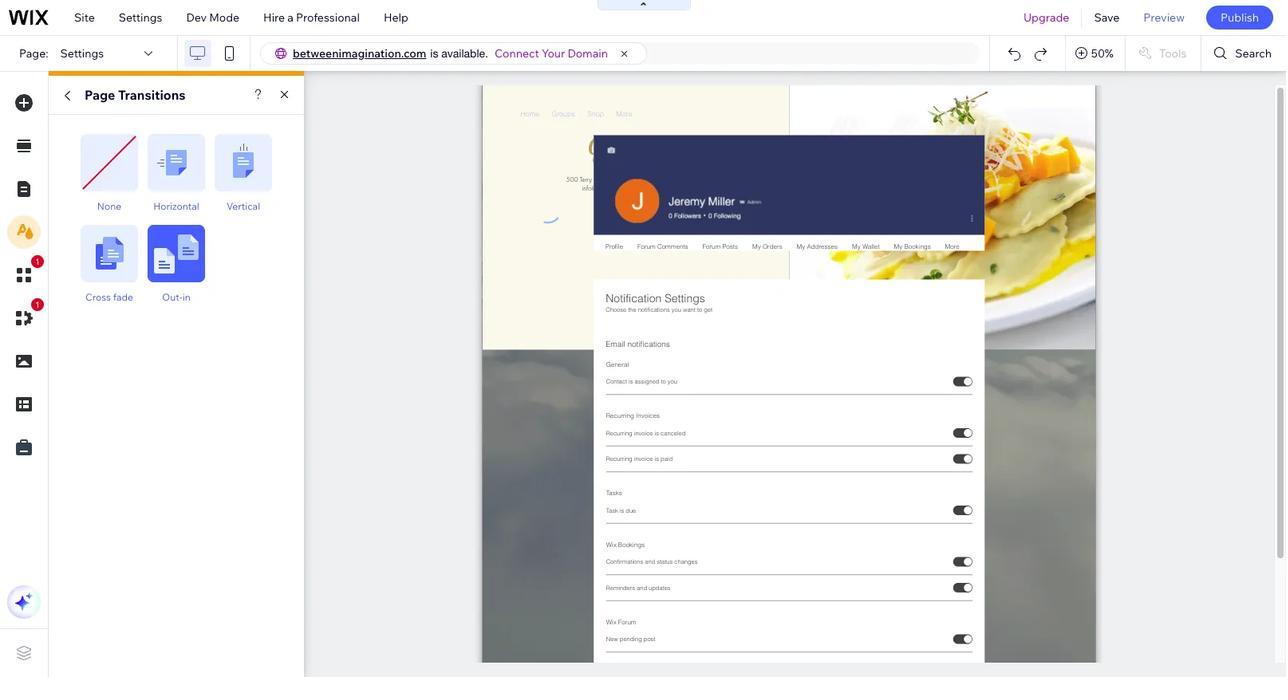 Task type: vqa. For each thing, say whether or not it's contained in the screenshot.
"Cross"
yes



Task type: locate. For each thing, give the bounding box(es) containing it.
50% button
[[1066, 36, 1125, 71]]

transitions
[[118, 87, 186, 103]]

none
[[97, 200, 121, 212]]

vertical
[[227, 200, 260, 212]]

0 horizontal spatial settings
[[60, 46, 104, 61]]

save button
[[1083, 0, 1132, 35]]

preview button
[[1132, 0, 1197, 35]]

0 vertical spatial settings
[[119, 10, 162, 25]]

1 1 from the top
[[35, 257, 40, 267]]

page transitions
[[85, 87, 186, 103]]

1 for 2nd 1 'button' from the bottom of the page
[[35, 257, 40, 267]]

0 vertical spatial 1
[[35, 257, 40, 267]]

is available. connect your domain
[[430, 46, 608, 61]]

mode
[[209, 10, 240, 25]]

1 button
[[7, 255, 44, 292], [7, 299, 44, 335]]

preview
[[1144, 10, 1185, 25]]

1 vertical spatial 1 button
[[7, 299, 44, 335]]

1 vertical spatial 1
[[35, 300, 40, 310]]

page
[[85, 87, 115, 103]]

settings
[[119, 10, 162, 25], [60, 46, 104, 61]]

cross fade
[[85, 291, 133, 303]]

1 1 button from the top
[[7, 255, 44, 292]]

publish
[[1221, 10, 1259, 25]]

1 horizontal spatial settings
[[119, 10, 162, 25]]

fade
[[113, 291, 133, 303]]

1 vertical spatial settings
[[60, 46, 104, 61]]

1
[[35, 257, 40, 267], [35, 300, 40, 310]]

settings left dev
[[119, 10, 162, 25]]

0 vertical spatial 1 button
[[7, 255, 44, 292]]

2 1 from the top
[[35, 300, 40, 310]]

horizontal
[[153, 200, 199, 212]]

upgrade
[[1024, 10, 1070, 25]]

a
[[288, 10, 294, 25]]

settings down site
[[60, 46, 104, 61]]

hire
[[263, 10, 285, 25]]

cross
[[85, 291, 111, 303]]

in
[[183, 291, 191, 303]]

save
[[1095, 10, 1120, 25]]



Task type: describe. For each thing, give the bounding box(es) containing it.
tools button
[[1126, 36, 1201, 71]]

help
[[384, 10, 408, 25]]

tools
[[1160, 46, 1187, 61]]

betweenimagination.com
[[293, 46, 427, 61]]

publish button
[[1207, 6, 1274, 30]]

50%
[[1092, 46, 1114, 61]]

your
[[542, 46, 565, 61]]

out-
[[162, 291, 183, 303]]

connect
[[495, 46, 539, 61]]

dev mode
[[186, 10, 240, 25]]

professional
[[296, 10, 360, 25]]

search
[[1236, 46, 1272, 61]]

domain
[[568, 46, 608, 61]]

hire a professional
[[263, 10, 360, 25]]

site
[[74, 10, 95, 25]]

available.
[[442, 47, 488, 60]]

search button
[[1202, 36, 1287, 71]]

dev
[[186, 10, 207, 25]]

is
[[430, 47, 439, 60]]

1 for first 1 'button' from the bottom of the page
[[35, 300, 40, 310]]

out-in
[[162, 291, 191, 303]]

2 1 button from the top
[[7, 299, 44, 335]]



